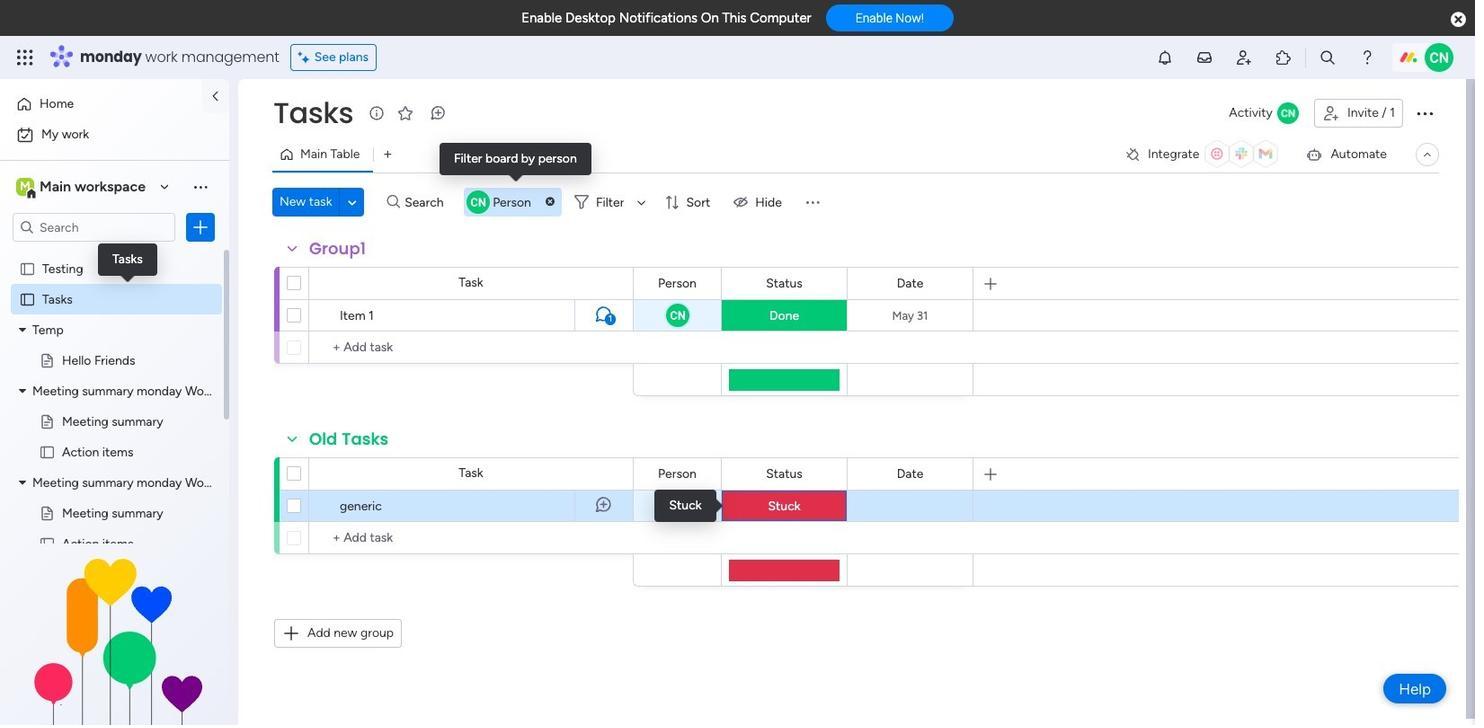 Task type: locate. For each thing, give the bounding box(es) containing it.
0 vertical spatial dapulse close image
[[1451, 11, 1467, 29]]

None field
[[269, 94, 358, 132], [305, 237, 371, 261], [654, 274, 701, 294], [762, 274, 807, 294], [893, 274, 928, 294], [305, 428, 393, 451], [654, 464, 701, 484], [762, 464, 807, 484], [893, 464, 928, 484], [269, 94, 358, 132], [305, 237, 371, 261], [654, 274, 701, 294], [762, 274, 807, 294], [893, 274, 928, 294], [305, 428, 393, 451], [654, 464, 701, 484], [762, 464, 807, 484], [893, 464, 928, 484]]

1 horizontal spatial menu image
[[804, 193, 822, 211]]

options image
[[1414, 103, 1436, 124]]

caret down image
[[19, 323, 26, 336], [19, 384, 26, 397], [19, 476, 26, 489]]

1 vertical spatial dapulse close image
[[546, 197, 555, 207]]

public board image
[[19, 260, 36, 277], [19, 290, 36, 308], [39, 352, 56, 369], [39, 535, 56, 552]]

1 vertical spatial caret down image
[[19, 384, 26, 397]]

Search field
[[400, 190, 454, 215]]

3 public board image from the top
[[39, 504, 56, 522]]

0 vertical spatial public board image
[[39, 413, 56, 430]]

0 vertical spatial caret down image
[[19, 323, 26, 336]]

add view image
[[384, 148, 392, 161]]

update feed image
[[1196, 49, 1214, 67]]

0 horizontal spatial menu image
[[192, 178, 210, 196]]

1 horizontal spatial dapulse close image
[[1451, 11, 1467, 29]]

option
[[11, 90, 192, 119], [11, 120, 219, 149], [0, 252, 229, 256]]

dapulse close image
[[1451, 11, 1467, 29], [546, 197, 555, 207]]

options image
[[192, 219, 210, 237]]

public board image
[[39, 413, 56, 430], [39, 443, 56, 460], [39, 504, 56, 522]]

1 public board image from the top
[[39, 413, 56, 430]]

search everything image
[[1319, 49, 1337, 67]]

cool name image
[[1425, 43, 1454, 72]]

0 vertical spatial option
[[11, 90, 192, 119]]

menu image
[[192, 178, 210, 196], [804, 193, 822, 211]]

dapulse close image up cool name icon
[[1451, 11, 1467, 29]]

lottie animation element
[[0, 544, 229, 726]]

2 caret down image from the top
[[19, 384, 26, 397]]

1 vertical spatial public board image
[[39, 443, 56, 460]]

2 vertical spatial caret down image
[[19, 476, 26, 489]]

2 vertical spatial public board image
[[39, 504, 56, 522]]

help image
[[1359, 49, 1377, 67]]

dapulse close image right cool name image
[[546, 197, 555, 207]]

see plans image
[[298, 48, 314, 67]]

0 horizontal spatial dapulse close image
[[546, 197, 555, 207]]

list box
[[0, 250, 236, 726]]

monday marketplace image
[[1275, 49, 1293, 67]]



Task type: vqa. For each thing, say whether or not it's contained in the screenshot.
Public board image
yes



Task type: describe. For each thing, give the bounding box(es) containing it.
3 caret down image from the top
[[19, 476, 26, 489]]

notifications image
[[1156, 49, 1174, 67]]

v2 search image
[[387, 192, 400, 212]]

+ Add task text field
[[318, 337, 625, 359]]

angle down image
[[348, 196, 357, 209]]

lottie animation image
[[0, 544, 229, 726]]

invite members image
[[1235, 49, 1253, 67]]

select product image
[[16, 49, 34, 67]]

+ Add task text field
[[318, 528, 625, 549]]

1 caret down image from the top
[[19, 323, 26, 336]]

Search in workspace field
[[38, 217, 150, 238]]

show board description image
[[366, 104, 388, 122]]

collapse board header image
[[1421, 147, 1435, 162]]

start a board discussion image
[[429, 104, 447, 122]]

cool name image
[[464, 188, 493, 217]]

add to favorites image
[[397, 104, 415, 122]]

arrow down image
[[631, 192, 652, 213]]

board activity image
[[1278, 103, 1299, 124]]

2 vertical spatial option
[[0, 252, 229, 256]]

2 public board image from the top
[[39, 443, 56, 460]]

1 vertical spatial option
[[11, 120, 219, 149]]

workspace selection element
[[13, 173, 155, 201]]



